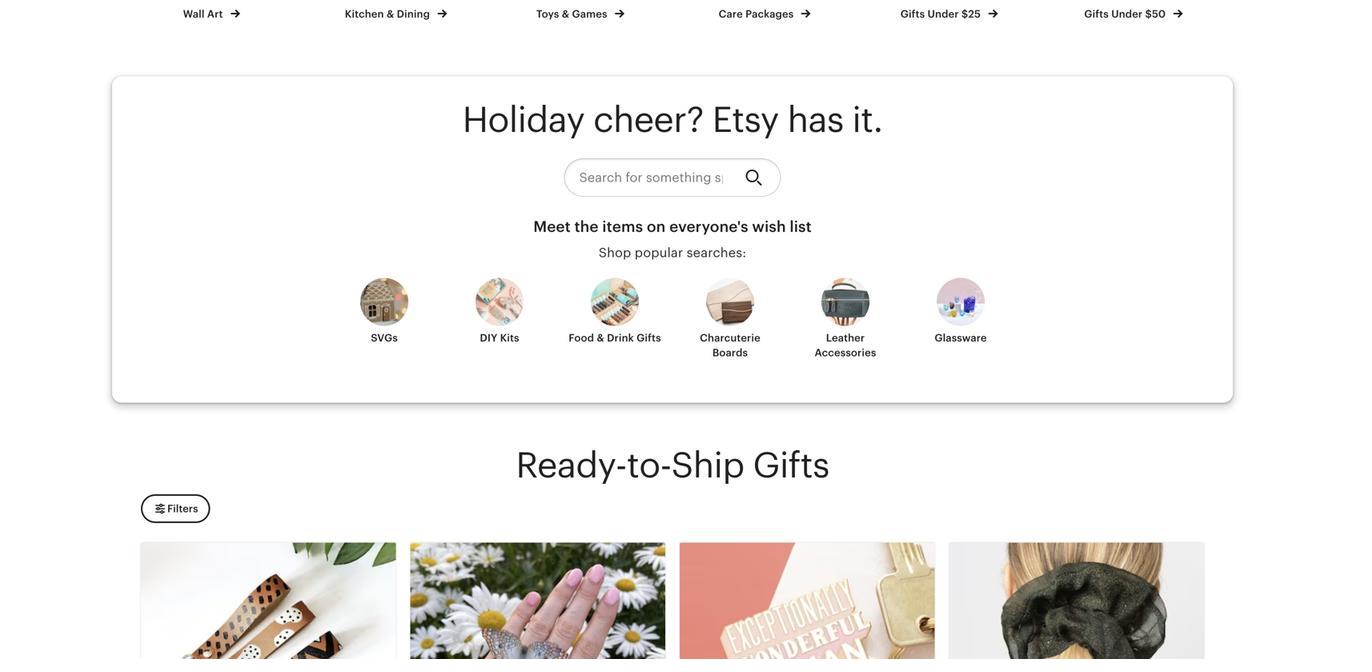 Task type: vqa. For each thing, say whether or not it's contained in the screenshot.
kits
yes



Task type: locate. For each thing, give the bounding box(es) containing it.
has
[[788, 100, 844, 140]]

it.
[[852, 100, 883, 140]]

care packages
[[719, 8, 797, 20]]

&
[[387, 8, 394, 20], [562, 8, 570, 20], [597, 333, 604, 345]]

charcuterie boards
[[700, 333, 761, 359]]

charcuterie
[[700, 333, 761, 345]]

games
[[572, 8, 607, 20]]

leather accessories
[[815, 333, 876, 359]]

accessories
[[815, 347, 876, 359]]

0 horizontal spatial &
[[387, 8, 394, 20]]

boards
[[713, 347, 748, 359]]

items
[[602, 218, 643, 235]]

& right food
[[597, 333, 604, 345]]

1 horizontal spatial &
[[562, 8, 570, 20]]

diy kits
[[480, 333, 519, 345]]

care
[[719, 8, 743, 20]]

dark green silk organza scrunchie giant scrunchie 100% silk scrunchie hair accessories festive scrunchie gift christmas scrunchie gift image
[[949, 543, 1204, 660]]

1 horizontal spatial under
[[1112, 8, 1143, 20]]

gifts
[[901, 8, 925, 20], [1085, 8, 1109, 20], [637, 333, 661, 345], [753, 446, 829, 486]]

& left dining
[[387, 8, 394, 20]]

holiday cheer? etsy has it.
[[462, 100, 883, 140]]

glassware
[[935, 333, 987, 345]]

popular
[[635, 246, 683, 260]]

art
[[207, 8, 223, 20]]

under left $50
[[1112, 8, 1143, 20]]

shop popular searches:
[[599, 246, 747, 260]]

under left $25
[[928, 8, 959, 20]]

& for toys
[[562, 8, 570, 20]]

pastel blue butterfly ring, nature-inspired statement ring for nature lovers, cute gift for her, fun korean butterfly ring, tender blue ring image
[[410, 543, 665, 660]]

meet the items on everyone's wish list
[[534, 218, 812, 235]]

wish
[[752, 218, 786, 235]]

holiday
[[462, 100, 585, 140]]

& for food
[[597, 333, 604, 345]]

cheer?
[[593, 100, 704, 140]]

care packages link
[[687, 0, 843, 21]]

diy kits link
[[452, 278, 548, 359]]

2 horizontal spatial &
[[597, 333, 604, 345]]

charcuterie boards link
[[682, 278, 778, 360]]

leather keychain, leather key fob, leather keyholder, keychain, unique gift image
[[141, 543, 396, 660]]

drink
[[607, 333, 634, 345]]

leather
[[826, 333, 865, 345]]

0 horizontal spatial under
[[928, 8, 959, 20]]

gifts under $25
[[901, 8, 984, 20]]

1 under from the left
[[928, 8, 959, 20]]

gifts under $50
[[1085, 8, 1169, 20]]

Search for something special text field
[[564, 159, 732, 197]]

toys
[[536, 8, 559, 20]]

$50
[[1146, 8, 1166, 20]]

& right toys
[[562, 8, 570, 20]]

toys & games
[[536, 8, 610, 20]]

glassware link
[[913, 278, 1009, 359]]

2 under from the left
[[1112, 8, 1143, 20]]

toys & games link
[[503, 0, 658, 21]]

& for kitchen
[[387, 8, 394, 20]]

None search field
[[564, 159, 781, 197]]

under
[[928, 8, 959, 20], [1112, 8, 1143, 20]]



Task type: describe. For each thing, give the bounding box(es) containing it.
kits
[[500, 333, 519, 345]]

food & drink gifts link
[[567, 278, 663, 359]]

under for $50
[[1112, 8, 1143, 20]]

list
[[790, 218, 812, 235]]

searches:
[[687, 246, 747, 260]]

ready-
[[516, 446, 627, 486]]

food
[[569, 333, 594, 345]]

filters button
[[141, 495, 210, 524]]

shop
[[599, 246, 631, 260]]

gifts under $25 link
[[872, 0, 1027, 21]]

wall
[[183, 8, 205, 20]]

wall art link
[[134, 0, 289, 21]]

diy
[[480, 333, 498, 345]]

$25
[[962, 8, 981, 20]]

wall art
[[183, 8, 226, 20]]

exceptionally wonderful human enamel keyring - keychain - positive post - enamel charm - enamel key chain - flair - gift for friend image
[[680, 543, 935, 660]]

under for $25
[[928, 8, 959, 20]]

svgs
[[371, 333, 398, 345]]

leather accessories link
[[798, 278, 894, 360]]

dining
[[397, 8, 430, 20]]

gifts under $50 link
[[1056, 0, 1212, 21]]

meet
[[534, 218, 571, 235]]

to-
[[627, 446, 671, 486]]

kitchen & dining link
[[318, 0, 474, 21]]

ready-to-ship gifts
[[516, 446, 829, 486]]

packages
[[746, 8, 794, 20]]

everyone's
[[670, 218, 749, 235]]

ship
[[671, 446, 744, 486]]

the
[[575, 218, 599, 235]]

etsy
[[712, 100, 779, 140]]

kitchen
[[345, 8, 384, 20]]

filters
[[167, 503, 198, 515]]

on
[[647, 218, 666, 235]]

food & drink gifts
[[569, 333, 661, 345]]

svgs link
[[336, 278, 432, 359]]

kitchen & dining
[[345, 8, 433, 20]]



